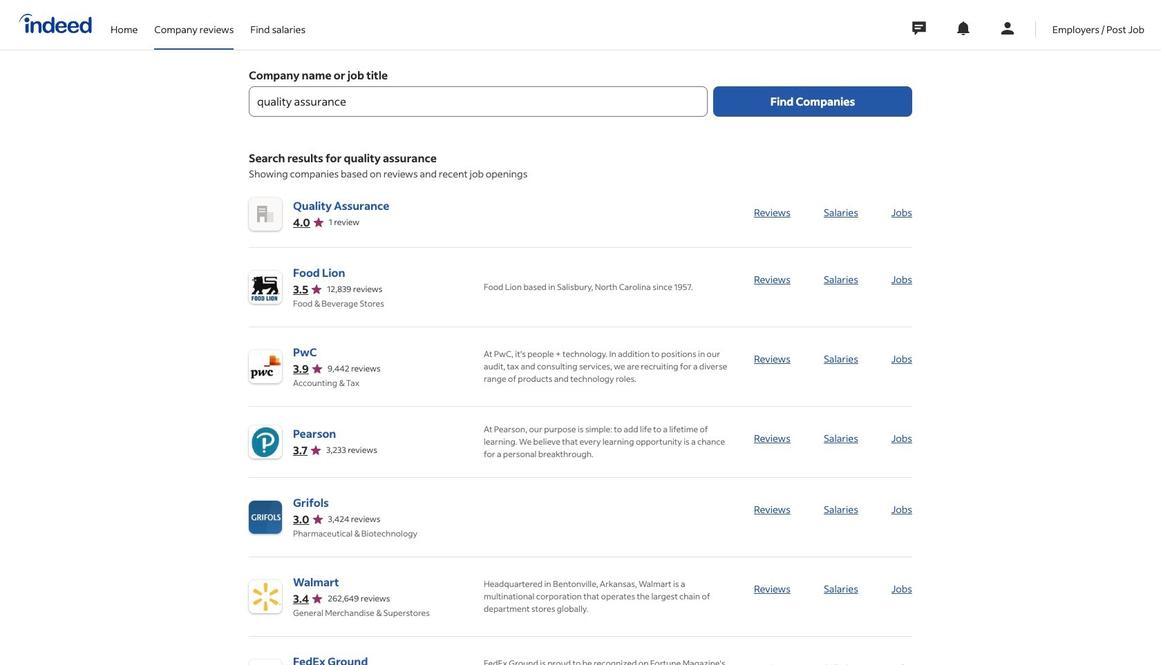 Task type: describe. For each thing, give the bounding box(es) containing it.
notifications unread count 0 image
[[956, 20, 972, 37]]

messages unread count 0 image
[[911, 15, 929, 42]]



Task type: locate. For each thing, give the bounding box(es) containing it.
None field
[[249, 86, 708, 117]]



Task type: vqa. For each thing, say whether or not it's contained in the screenshot.
snapshot 'link'
no



